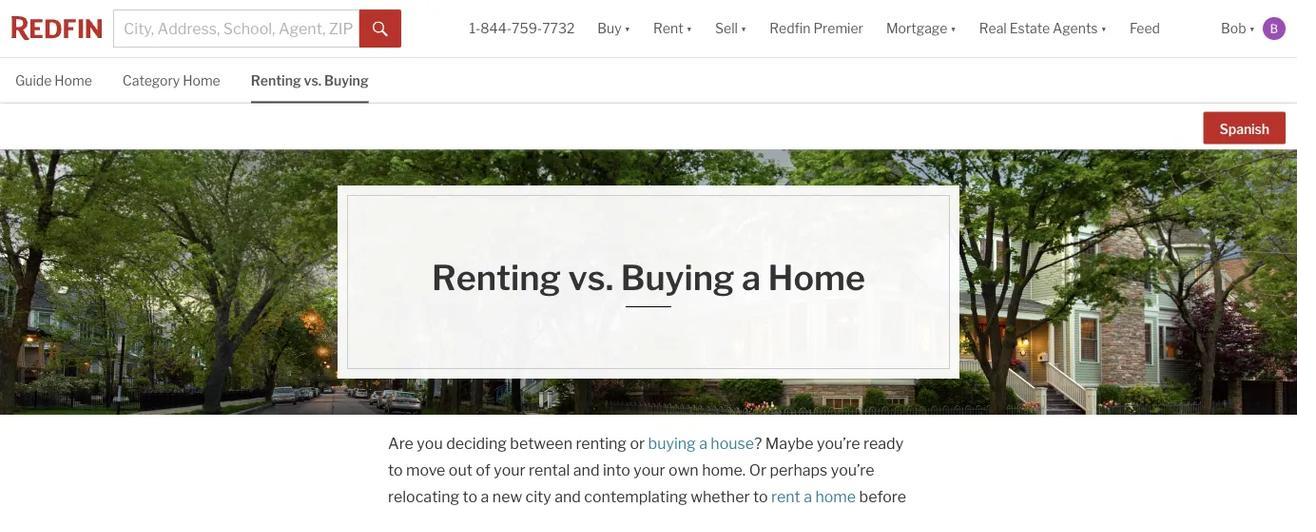Task type: vqa. For each thing, say whether or not it's contained in the screenshot.
middle to
yes



Task type: locate. For each thing, give the bounding box(es) containing it.
and
[[574, 461, 600, 479], [555, 487, 581, 506]]

city
[[526, 487, 552, 506]]

to down are
[[388, 461, 403, 479]]

home for category home
[[183, 73, 221, 89]]

1 horizontal spatial renting
[[432, 257, 561, 299]]

you're up home
[[831, 461, 875, 479]]

user photo image
[[1264, 17, 1287, 40]]

or
[[750, 461, 767, 479]]

▾
[[625, 20, 631, 37], [687, 20, 693, 37], [741, 20, 747, 37], [951, 20, 957, 37], [1101, 20, 1108, 37], [1250, 20, 1256, 37]]

0 vertical spatial buying
[[325, 73, 369, 89]]

6 ▾ from the left
[[1250, 20, 1256, 37]]

▾ for buy ▾
[[625, 20, 631, 37]]

0 vertical spatial renting
[[251, 73, 301, 89]]

renting inside renting vs. buying link
[[251, 73, 301, 89]]

renting
[[251, 73, 301, 89], [432, 257, 561, 299]]

0 horizontal spatial renting
[[251, 73, 301, 89]]

agents
[[1054, 20, 1099, 37]]

▾ for bob ▾
[[1250, 20, 1256, 37]]

home
[[55, 73, 92, 89], [183, 73, 221, 89], [768, 257, 866, 299]]

▾ right buy
[[625, 20, 631, 37]]

perhaps
[[770, 461, 828, 479]]

a inside ? maybe you're ready to move out of your rental and into your own home. or perhaps you're relocating to a new city and contemplating whether to
[[481, 487, 489, 506]]

1 vertical spatial you're
[[831, 461, 875, 479]]

maybe
[[766, 434, 814, 452]]

a
[[742, 257, 761, 299], [700, 434, 708, 452], [481, 487, 489, 506], [804, 487, 813, 506]]

feed
[[1130, 20, 1161, 37]]

1 ▾ from the left
[[625, 20, 631, 37]]

0 horizontal spatial vs.
[[304, 73, 322, 89]]

1 vertical spatial vs.
[[569, 257, 614, 299]]

rent ▾
[[654, 20, 693, 37]]

contemplating
[[585, 487, 688, 506]]

▾ right sell
[[741, 20, 747, 37]]

your up before
[[634, 461, 666, 479]]

1 vertical spatial buying
[[621, 257, 735, 299]]

buying
[[325, 73, 369, 89], [621, 257, 735, 299]]

sell
[[716, 20, 738, 37]]

vs.
[[304, 73, 322, 89], [569, 257, 614, 299]]

sell ▾ button
[[704, 0, 759, 57]]

real estate agents ▾ button
[[968, 0, 1119, 57]]

redfin
[[770, 20, 811, 37]]

to
[[388, 461, 403, 479], [463, 487, 478, 506], [754, 487, 768, 506]]

1-844-759-7732 link
[[469, 20, 575, 37]]

844-
[[481, 20, 512, 37]]

2 ▾ from the left
[[687, 20, 693, 37]]

3 ▾ from the left
[[741, 20, 747, 37]]

1 horizontal spatial your
[[634, 461, 666, 479]]

redfin premier
[[770, 20, 864, 37]]

submit search image
[[373, 22, 388, 37]]

1 horizontal spatial buying
[[621, 257, 735, 299]]

rent a home link
[[772, 487, 857, 506]]

buying for renting vs. buying a home
[[621, 257, 735, 299]]

and right city
[[555, 487, 581, 506]]

renting vs. buying
[[251, 73, 369, 89]]

into
[[603, 461, 631, 479]]

bob
[[1222, 20, 1247, 37]]

▾ right rent
[[687, 20, 693, 37]]

0 horizontal spatial buying
[[325, 73, 369, 89]]

1 vertical spatial renting
[[432, 257, 561, 299]]

▾ right agents
[[1101, 20, 1108, 37]]

buy ▾
[[598, 20, 631, 37]]

category home
[[123, 73, 221, 89]]

home.
[[702, 461, 746, 479]]

to down 'out'
[[463, 487, 478, 506]]

1 horizontal spatial home
[[183, 73, 221, 89]]

you're
[[817, 434, 861, 452], [831, 461, 875, 479]]

0 vertical spatial vs.
[[304, 73, 322, 89]]

▾ right mortgage
[[951, 20, 957, 37]]

mortgage
[[887, 20, 948, 37]]

1 horizontal spatial vs.
[[569, 257, 614, 299]]

move
[[406, 461, 446, 479]]

1-844-759-7732
[[469, 20, 575, 37]]

your right 'of'
[[494, 461, 526, 479]]

bob ▾
[[1222, 20, 1256, 37]]

you're left ready
[[817, 434, 861, 452]]

to left rent
[[754, 487, 768, 506]]

4 ▾ from the left
[[951, 20, 957, 37]]

feed button
[[1119, 0, 1210, 57]]

7732
[[543, 20, 575, 37]]

renting vs. buying link
[[251, 58, 369, 101]]

▾ right bob
[[1250, 20, 1256, 37]]

buying a house link
[[649, 434, 755, 452]]

1 vertical spatial and
[[555, 487, 581, 506]]

renting for renting vs. buying a home
[[432, 257, 561, 299]]

0 horizontal spatial to
[[388, 461, 403, 479]]

and left into
[[574, 461, 600, 479]]

▾ for rent ▾
[[687, 20, 693, 37]]

0 horizontal spatial home
[[55, 73, 92, 89]]

vs. for renting vs. buying a home
[[569, 257, 614, 299]]

spanish
[[1220, 121, 1270, 137]]

own
[[669, 461, 699, 479]]

rent ▾ button
[[654, 0, 693, 57]]

0 horizontal spatial your
[[494, 461, 526, 479]]

guide
[[15, 73, 52, 89]]

your
[[494, 461, 526, 479], [634, 461, 666, 479]]

category
[[123, 73, 180, 89]]



Task type: describe. For each thing, give the bounding box(es) containing it.
0 vertical spatial and
[[574, 461, 600, 479]]

are
[[388, 434, 414, 452]]

or
[[630, 434, 645, 452]]

0 vertical spatial you're
[[817, 434, 861, 452]]

out
[[449, 461, 473, 479]]

real
[[980, 20, 1007, 37]]

real estate agents ▾
[[980, 20, 1108, 37]]

mortgage ▾ button
[[875, 0, 968, 57]]

whether
[[691, 487, 750, 506]]

buy
[[598, 20, 622, 37]]

category home link
[[123, 58, 221, 101]]

premier
[[814, 20, 864, 37]]

relocating
[[388, 487, 460, 506]]

ready
[[864, 434, 904, 452]]

vs. for renting vs. buying
[[304, 73, 322, 89]]

buying for renting vs. buying
[[325, 73, 369, 89]]

new
[[493, 487, 523, 506]]

estate
[[1010, 20, 1051, 37]]

of
[[476, 461, 491, 479]]

?
[[755, 434, 763, 452]]

renting
[[576, 434, 627, 452]]

guide home link
[[15, 58, 92, 101]]

2 horizontal spatial home
[[768, 257, 866, 299]]

rent
[[772, 487, 801, 506]]

sell ▾
[[716, 20, 747, 37]]

mortgage ▾
[[887, 20, 957, 37]]

rent ▾ button
[[642, 0, 704, 57]]

deciding
[[446, 434, 507, 452]]

are you deciding between renting or buying a house
[[388, 434, 755, 452]]

before
[[388, 487, 907, 507]]

▾ for mortgage ▾
[[951, 20, 957, 37]]

? maybe you're ready to move out of your rental and into your own home. or perhaps you're relocating to a new city and contemplating whether to
[[388, 434, 904, 506]]

5 ▾ from the left
[[1101, 20, 1108, 37]]

real estate agents ▾ link
[[980, 0, 1108, 57]]

renting for renting vs. buying
[[251, 73, 301, 89]]

1 your from the left
[[494, 461, 526, 479]]

759-
[[512, 20, 543, 37]]

spanish button
[[1204, 112, 1287, 144]]

buying
[[649, 434, 696, 452]]

guide home
[[15, 73, 92, 89]]

redfin premier button
[[759, 0, 875, 57]]

you
[[417, 434, 443, 452]]

house
[[711, 434, 755, 452]]

buy ▾ button
[[586, 0, 642, 57]]

mortgage ▾ button
[[887, 0, 957, 57]]

rent a home
[[772, 487, 857, 506]]

renting vs. buying a home
[[432, 257, 866, 299]]

between
[[510, 434, 573, 452]]

rent
[[654, 20, 684, 37]]

home
[[816, 487, 857, 506]]

2 horizontal spatial to
[[754, 487, 768, 506]]

2 your from the left
[[634, 461, 666, 479]]

rental
[[529, 461, 570, 479]]

▾ for sell ▾
[[741, 20, 747, 37]]

sell ▾ button
[[716, 0, 747, 57]]

City, Address, School, Agent, ZIP search field
[[113, 10, 360, 48]]

1 horizontal spatial to
[[463, 487, 478, 506]]

1-
[[469, 20, 481, 37]]

home for guide home
[[55, 73, 92, 89]]

buy ▾ button
[[598, 0, 631, 57]]



